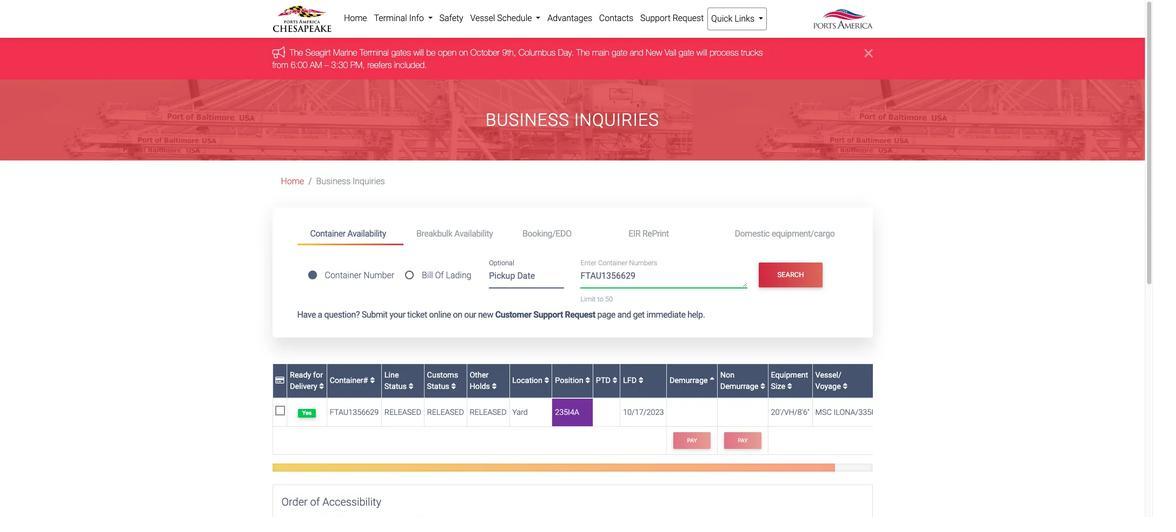 Task type: locate. For each thing, give the bounding box(es) containing it.
sort image left ptd
[[585, 377, 590, 385]]

1 the from the left
[[290, 48, 303, 58]]

sort image down equipment
[[788, 383, 792, 391]]

process
[[710, 48, 739, 58]]

0 horizontal spatial the
[[290, 48, 303, 58]]

availability for breakbulk availability
[[454, 229, 493, 239]]

sort image left position
[[545, 377, 549, 385]]

status inside customs status
[[427, 383, 449, 392]]

sort image inside container# link
[[370, 377, 375, 385]]

other
[[470, 371, 489, 380]]

have
[[297, 310, 316, 320]]

1 vertical spatial business
[[316, 176, 351, 187]]

will left be
[[414, 48, 424, 58]]

1 horizontal spatial gate
[[679, 48, 694, 58]]

1 horizontal spatial status
[[427, 383, 449, 392]]

request left the quick
[[673, 13, 704, 23]]

other holds
[[470, 371, 492, 392]]

0 vertical spatial inquiries
[[574, 110, 660, 130]]

10/17/2023
[[623, 408, 664, 418]]

0 horizontal spatial released
[[385, 408, 421, 418]]

sort image
[[545, 377, 549, 385], [409, 383, 414, 391], [451, 383, 456, 391], [492, 383, 497, 391], [788, 383, 792, 391], [843, 383, 848, 391]]

0 vertical spatial on
[[459, 48, 468, 58]]

gate
[[612, 48, 628, 58], [679, 48, 694, 58]]

msc ilona/335r
[[816, 408, 877, 418]]

home link
[[341, 8, 371, 29], [281, 176, 304, 187]]

on inside the seagirt marine terminal gates will be open on october 9th, columbus day. the main gate and new vail gate will process trucks from 6:00 am – 3:30 pm, reefers included.
[[459, 48, 468, 58]]

1 vertical spatial home
[[281, 176, 304, 187]]

1 released from the left
[[385, 408, 421, 418]]

container up 'container number'
[[310, 229, 346, 239]]

sort image left lfd
[[613, 377, 618, 385]]

terminal inside the seagirt marine terminal gates will be open on october 9th, columbus day. the main gate and new vail gate will process trucks from 6:00 am – 3:30 pm, reefers included.
[[360, 48, 389, 58]]

6:00
[[291, 60, 308, 70]]

2 availability from the left
[[454, 229, 493, 239]]

released down customs status
[[427, 408, 464, 418]]

terminal up the reefers
[[360, 48, 389, 58]]

optional
[[489, 259, 514, 268]]

released down line status
[[385, 408, 421, 418]]

line status
[[385, 371, 409, 392]]

1 vertical spatial business inquiries
[[316, 176, 385, 187]]

gate right main
[[612, 48, 628, 58]]

container right enter
[[598, 259, 628, 267]]

safety link
[[436, 8, 467, 29]]

on
[[459, 48, 468, 58], [453, 310, 462, 320]]

bill
[[422, 271, 433, 281]]

1 horizontal spatial support
[[641, 13, 671, 23]]

Enter Container Numbers text field
[[581, 270, 748, 288]]

sort image right holds
[[492, 383, 497, 391]]

0 vertical spatial home
[[344, 13, 367, 23]]

the right day.
[[576, 48, 590, 58]]

advantages
[[548, 13, 592, 23]]

0 horizontal spatial home
[[281, 176, 304, 187]]

bullhorn image
[[272, 46, 290, 58]]

2 vertical spatial container
[[325, 271, 362, 281]]

and inside the seagirt marine terminal gates will be open on october 9th, columbus day. the main gate and new vail gate will process trucks from 6:00 am – 3:30 pm, reefers included.
[[630, 48, 644, 58]]

1 will from the left
[[414, 48, 424, 58]]

domestic equipment/cargo
[[735, 229, 835, 239]]

booking/edo
[[523, 229, 572, 239]]

terminal
[[374, 13, 407, 23], [360, 48, 389, 58]]

and left new
[[630, 48, 644, 58]]

schedule
[[497, 13, 532, 23]]

sort image for vessel/ voyage
[[843, 383, 848, 391]]

sort image inside ptd link
[[613, 377, 618, 385]]

1 horizontal spatial inquiries
[[574, 110, 660, 130]]

0 horizontal spatial business inquiries
[[316, 176, 385, 187]]

0 horizontal spatial request
[[565, 310, 596, 320]]

0 vertical spatial business
[[486, 110, 570, 130]]

0 vertical spatial and
[[630, 48, 644, 58]]

0 horizontal spatial home link
[[281, 176, 304, 187]]

1 horizontal spatial the
[[576, 48, 590, 58]]

status for customs
[[427, 383, 449, 392]]

0 vertical spatial container
[[310, 229, 346, 239]]

am
[[310, 60, 322, 70]]

location
[[512, 377, 545, 386]]

1 vertical spatial inquiries
[[353, 176, 385, 187]]

gate right the vail
[[679, 48, 694, 58]]

sort image
[[370, 377, 375, 385], [585, 377, 590, 385], [613, 377, 618, 385], [639, 377, 644, 385], [319, 383, 324, 391], [761, 383, 765, 391]]

sort image for container#
[[370, 377, 375, 385]]

be
[[426, 48, 436, 58]]

1 vertical spatial home link
[[281, 176, 304, 187]]

yard
[[512, 408, 528, 418]]

support up new
[[641, 13, 671, 23]]

limit
[[581, 295, 596, 303]]

demurrage down non
[[720, 383, 759, 392]]

advantages link
[[544, 8, 596, 29]]

1 vertical spatial on
[[453, 310, 462, 320]]

sort image for line status
[[409, 383, 414, 391]]

0 vertical spatial business inquiries
[[486, 110, 660, 130]]

0 horizontal spatial status
[[385, 383, 407, 392]]

support right customer
[[534, 310, 563, 320]]

inquiries
[[574, 110, 660, 130], [353, 176, 385, 187]]

request
[[673, 13, 704, 23], [565, 310, 596, 320]]

sort image left line
[[370, 377, 375, 385]]

on right open
[[459, 48, 468, 58]]

and left get
[[618, 310, 631, 320]]

pm,
[[351, 60, 365, 70]]

0 horizontal spatial business
[[316, 176, 351, 187]]

0 horizontal spatial inquiries
[[353, 176, 385, 187]]

1 horizontal spatial home
[[344, 13, 367, 23]]

eir
[[629, 229, 641, 239]]

availability up 'container number'
[[348, 229, 386, 239]]

demurrage left non
[[670, 377, 710, 386]]

0 horizontal spatial gate
[[612, 48, 628, 58]]

1 horizontal spatial will
[[697, 48, 707, 58]]

enter container numbers
[[581, 259, 657, 267]]

non
[[720, 371, 735, 380]]

1 horizontal spatial released
[[427, 408, 464, 418]]

credit card image
[[276, 377, 284, 385]]

2 status from the left
[[427, 383, 449, 392]]

released
[[385, 408, 421, 418], [427, 408, 464, 418], [470, 408, 507, 418]]

voyage
[[816, 383, 841, 392]]

container for container availability
[[310, 229, 346, 239]]

sort image right voyage
[[843, 383, 848, 391]]

status down customs
[[427, 383, 449, 392]]

will left process
[[697, 48, 707, 58]]

to
[[598, 295, 604, 303]]

2 gate from the left
[[679, 48, 694, 58]]

terminal left info on the left of page
[[374, 13, 407, 23]]

availability right breakbulk
[[454, 229, 493, 239]]

sort image inside position link
[[585, 377, 590, 385]]

1 vertical spatial terminal
[[360, 48, 389, 58]]

ftau1356629
[[330, 408, 379, 418]]

container left number
[[325, 271, 362, 281]]

eir reprint link
[[616, 224, 722, 244]]

from
[[272, 60, 288, 70]]

on left our
[[453, 310, 462, 320]]

customs
[[427, 371, 458, 380]]

1 horizontal spatial demurrage
[[720, 383, 759, 392]]

1 status from the left
[[385, 383, 407, 392]]

1 vertical spatial request
[[565, 310, 596, 320]]

sort image for other holds
[[492, 383, 497, 391]]

1 vertical spatial support
[[534, 310, 563, 320]]

order
[[282, 496, 308, 509]]

1 availability from the left
[[348, 229, 386, 239]]

non demurrage
[[720, 371, 761, 392]]

customer
[[495, 310, 532, 320]]

request down limit
[[565, 310, 596, 320]]

new
[[646, 48, 662, 58]]

our
[[464, 310, 476, 320]]

ptd
[[596, 377, 613, 386]]

released down holds
[[470, 408, 507, 418]]

safety
[[440, 13, 463, 23]]

0 horizontal spatial will
[[414, 48, 424, 58]]

2 horizontal spatial released
[[470, 408, 507, 418]]

support request link
[[637, 8, 707, 29]]

for
[[313, 371, 323, 380]]

status inside line status
[[385, 383, 407, 392]]

0 horizontal spatial availability
[[348, 229, 386, 239]]

status
[[385, 383, 407, 392], [427, 383, 449, 392]]

demurrage inside non demurrage
[[720, 383, 759, 392]]

will
[[414, 48, 424, 58], [697, 48, 707, 58]]

235i4a
[[555, 408, 579, 418]]

1 horizontal spatial availability
[[454, 229, 493, 239]]

0 vertical spatial request
[[673, 13, 704, 23]]

marine
[[333, 48, 357, 58]]

help.
[[688, 310, 705, 320]]

status down line
[[385, 383, 407, 392]]

sort image inside location link
[[545, 377, 549, 385]]

vessel schedule link
[[467, 8, 544, 29]]

the up 6:00
[[290, 48, 303, 58]]

sort image left customs status
[[409, 383, 414, 391]]

main
[[592, 48, 610, 58]]

sort image inside lfd link
[[639, 377, 644, 385]]

the
[[290, 48, 303, 58], [576, 48, 590, 58]]

sort image up the 10/17/2023
[[639, 377, 644, 385]]

vessel/
[[816, 371, 842, 380]]

line
[[385, 371, 399, 380]]

sort image for lfd
[[639, 377, 644, 385]]

eir reprint
[[629, 229, 669, 239]]

terminal info link
[[371, 8, 436, 29]]

get
[[633, 310, 645, 320]]

0 vertical spatial home link
[[341, 8, 371, 29]]

sort image down customs
[[451, 383, 456, 391]]

customer support request link
[[495, 310, 596, 320]]

terminal info
[[374, 13, 426, 23]]

–
[[325, 60, 329, 70]]

delivery
[[290, 383, 317, 392]]



Task type: vqa. For each thing, say whether or not it's contained in the screenshot.
the bottommost Ports
no



Task type: describe. For each thing, give the bounding box(es) containing it.
immediate
[[647, 310, 686, 320]]

1 horizontal spatial request
[[673, 13, 704, 23]]

0 vertical spatial support
[[641, 13, 671, 23]]

3 released from the left
[[470, 408, 507, 418]]

search button
[[759, 263, 823, 288]]

quick links
[[711, 14, 757, 24]]

3:30
[[331, 60, 348, 70]]

your
[[390, 310, 405, 320]]

sort image for ptd
[[613, 377, 618, 385]]

container#
[[330, 377, 370, 386]]

vail
[[665, 48, 676, 58]]

order of accessibility
[[282, 496, 381, 509]]

lfd
[[623, 377, 639, 386]]

question?
[[324, 310, 360, 320]]

container# link
[[330, 377, 375, 386]]

gates
[[391, 48, 411, 58]]

sort up image
[[710, 377, 715, 385]]

trucks
[[741, 48, 763, 58]]

location link
[[512, 377, 549, 386]]

sort image left size
[[761, 383, 765, 391]]

demurrage link
[[670, 377, 715, 386]]

status for line
[[385, 383, 407, 392]]

bill of lading
[[422, 271, 472, 281]]

enter
[[581, 259, 597, 267]]

20'/vh/8'6"
[[771, 408, 810, 418]]

0 horizontal spatial support
[[534, 310, 563, 320]]

of
[[310, 496, 320, 509]]

ptd link
[[596, 377, 618, 386]]

equipment/cargo
[[772, 229, 835, 239]]

seagirt
[[306, 48, 331, 58]]

contacts link
[[596, 8, 637, 29]]

included.
[[394, 60, 427, 70]]

the seagirt marine terminal gates will be open on october 9th, columbus day. the main gate and new vail gate will process trucks from 6:00 am – 3:30 pm, reefers included.
[[272, 48, 763, 70]]

number
[[364, 271, 394, 281]]

sort image for equipment size
[[788, 383, 792, 391]]

contacts
[[599, 13, 634, 23]]

domestic
[[735, 229, 770, 239]]

columbus
[[519, 48, 556, 58]]

position link
[[555, 377, 590, 386]]

reprint
[[643, 229, 669, 239]]

2 will from the left
[[697, 48, 707, 58]]

1 vertical spatial container
[[598, 259, 628, 267]]

container number
[[325, 271, 394, 281]]

container availability link
[[297, 224, 403, 246]]

links
[[735, 14, 755, 24]]

domestic equipment/cargo link
[[722, 224, 848, 244]]

page
[[597, 310, 616, 320]]

vessel/ voyage
[[816, 371, 843, 392]]

breakbulk availability link
[[403, 224, 510, 244]]

50
[[605, 295, 613, 303]]

have a question? submit your ticket online on our new customer support request page and get immediate help.
[[297, 310, 705, 320]]

open
[[438, 48, 457, 58]]

ilona/335r
[[834, 408, 877, 418]]

ticket
[[407, 310, 427, 320]]

equipment
[[771, 371, 808, 380]]

info
[[409, 13, 424, 23]]

reefers
[[367, 60, 392, 70]]

submit
[[362, 310, 388, 320]]

sort image for customs status
[[451, 383, 456, 391]]

0 vertical spatial terminal
[[374, 13, 407, 23]]

2 the from the left
[[576, 48, 590, 58]]

new
[[478, 310, 493, 320]]

october
[[471, 48, 500, 58]]

0 horizontal spatial demurrage
[[670, 377, 710, 386]]

1 horizontal spatial business
[[486, 110, 570, 130]]

2 released from the left
[[427, 408, 464, 418]]

holds
[[470, 383, 490, 392]]

1 gate from the left
[[612, 48, 628, 58]]

day.
[[558, 48, 574, 58]]

msc
[[816, 408, 832, 418]]

size
[[771, 383, 786, 392]]

vessel schedule
[[470, 13, 534, 23]]

vessel
[[470, 13, 495, 23]]

the seagirt marine terminal gates will be open on october 9th, columbus day. the main gate and new vail gate will process trucks from 6:00 am – 3:30 pm, reefers included. alert
[[0, 38, 1145, 80]]

sort image down for
[[319, 383, 324, 391]]

1 horizontal spatial home link
[[341, 8, 371, 29]]

1 horizontal spatial business inquiries
[[486, 110, 660, 130]]

booking/edo link
[[510, 224, 616, 244]]

lfd link
[[623, 377, 644, 386]]

the seagirt marine terminal gates will be open on october 9th, columbus day. the main gate and new vail gate will process trucks from 6:00 am – 3:30 pm, reefers included. link
[[272, 48, 763, 70]]

container for container number
[[325, 271, 362, 281]]

numbers
[[629, 259, 657, 267]]

support request
[[641, 13, 704, 23]]

ready
[[290, 371, 311, 380]]

quick
[[711, 14, 733, 24]]

ready for delivery
[[290, 371, 323, 392]]

container availability
[[310, 229, 386, 239]]

sort image for position
[[585, 377, 590, 385]]

Optional text field
[[489, 267, 565, 289]]

1 vertical spatial and
[[618, 310, 631, 320]]

close image
[[865, 47, 873, 60]]

a
[[318, 310, 322, 320]]

breakbulk availability
[[416, 229, 493, 239]]

availability for container availability
[[348, 229, 386, 239]]

customs status
[[427, 371, 458, 392]]

breakbulk
[[416, 229, 453, 239]]

lading
[[446, 271, 472, 281]]



